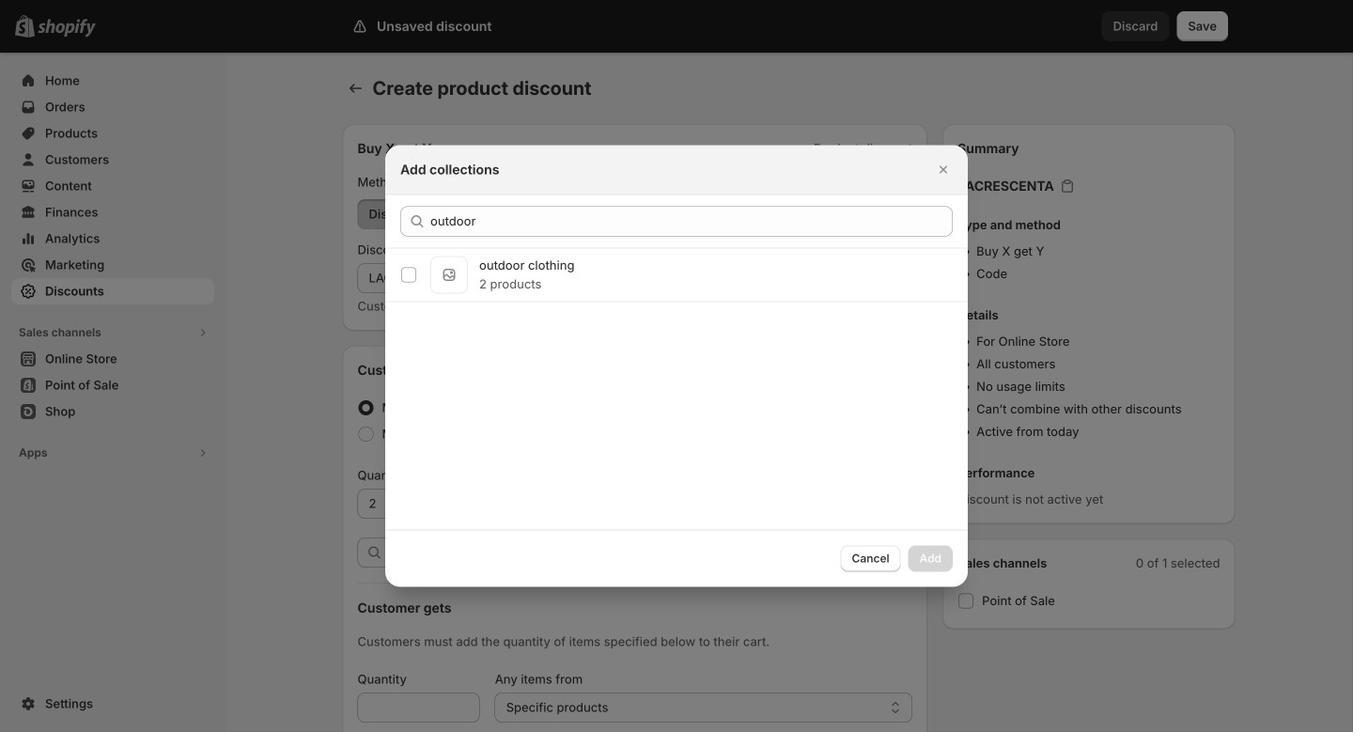 Task type: describe. For each thing, give the bounding box(es) containing it.
shopify image
[[38, 19, 96, 37]]



Task type: locate. For each thing, give the bounding box(es) containing it.
dialog
[[0, 145, 1353, 587]]

Search collections text field
[[430, 206, 953, 236]]



Task type: vqa. For each thing, say whether or not it's contained in the screenshot.
My Storee image
no



